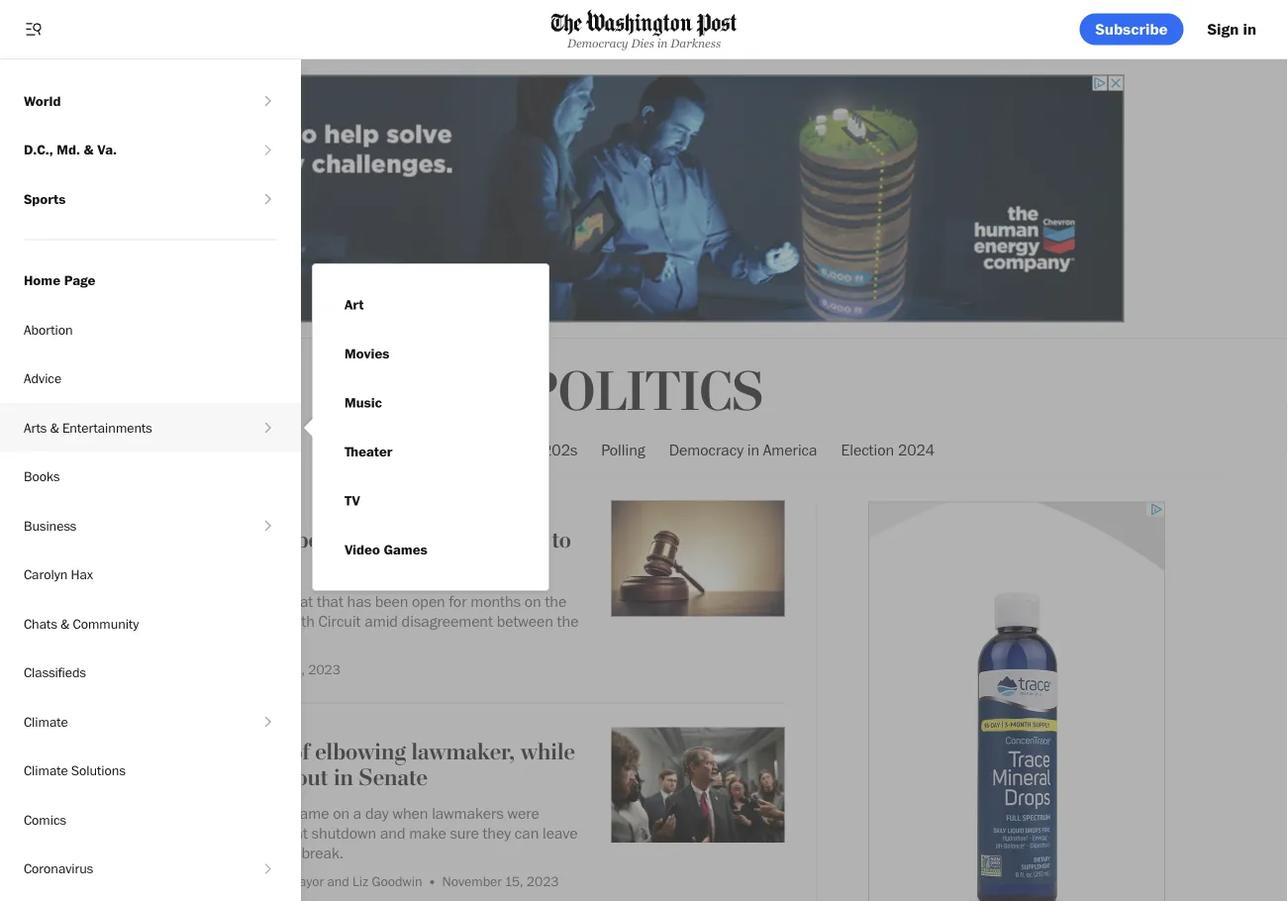 Task type: vqa. For each thing, say whether or not it's contained in the screenshot.
the Hill
no



Task type: describe. For each thing, give the bounding box(es) containing it.
fight
[[103, 764, 148, 792]]

thanksgiving
[[213, 843, 298, 863]]

theater link
[[329, 428, 409, 477]]

1 horizontal spatial november
[[442, 873, 502, 890]]

4th inside the biden nominates labor lawyer nicole berner to 4th circuit
[[103, 552, 137, 581]]

democracy for democracy dies in darkness
[[568, 36, 629, 50]]

1 horizontal spatial and
[[327, 873, 350, 890]]

democracy dies in darkness
[[568, 36, 721, 50]]

chats & community
[[24, 615, 139, 632]]

make
[[409, 823, 447, 843]]

decorum
[[230, 804, 289, 823]]

music link
[[329, 378, 398, 428]]

business
[[24, 517, 77, 534]]

tech
[[24, 43, 53, 60]]

carolyn hax
[[24, 566, 93, 583]]

primary element
[[0, 0, 1289, 59]]

books
[[24, 468, 60, 485]]

take
[[240, 592, 269, 611]]

& for community
[[60, 615, 70, 632]]

has
[[347, 592, 372, 611]]

and inside the breakdowns in decorum came on a day when lawmakers were laboring to avoid a government shutdown and make sure they can leave town ahead of a thanksgiving break.
[[380, 823, 406, 843]]

polling link
[[602, 424, 646, 476]]

senate.
[[220, 631, 271, 651]]

democracy for democracy in america
[[669, 440, 744, 459]]

while
[[521, 738, 576, 766]]

senate
[[359, 764, 428, 792]]

laboring
[[103, 823, 157, 843]]

1 horizontal spatial for
[[449, 592, 467, 611]]

a right 'avoid'
[[217, 823, 225, 843]]

on inside the breakdowns in decorum came on a day when lawmakers were laboring to avoid a government shutdown and make sure they can leave town ahead of a thanksgiving break.
[[333, 804, 350, 823]]

arts
[[24, 419, 47, 436]]

election
[[842, 440, 895, 459]]

lawmakers
[[432, 804, 504, 823]]

climate solutions link
[[0, 747, 301, 796]]

would
[[197, 592, 236, 611]]

classifieds link
[[0, 648, 301, 697]]

nearly
[[154, 764, 217, 792]]

democracy in america
[[669, 440, 818, 459]]

sections navigation element
[[0, 27, 301, 902]]

labor
[[278, 526, 330, 554]]

berner inside nicole berner would take a seat that has been open for months on the u.s. court of appeals for the 4th circuit amid disagreement between the white house and senate.
[[148, 592, 193, 611]]

home page
[[24, 272, 96, 289]]

4th inside nicole berner would take a seat that has been open for months on the u.s. court of appeals for the 4th circuit amid disagreement between the white house and senate.
[[292, 612, 315, 631]]

climate for climate solutions
[[24, 762, 68, 779]]

break.
[[302, 843, 344, 863]]

page
[[64, 272, 96, 289]]

sotomayor
[[261, 873, 324, 890]]

0 vertical spatial advertisement region
[[164, 75, 1125, 322]]

of inside nicole berner would take a seat that has been open for months on the u.s. court of appeals for the 4th circuit amid disagreement between the white house and senate.
[[173, 612, 185, 631]]

and inside nicole berner would take a seat that has been open for months on the u.s. court of appeals for the 4th circuit amid disagreement between the white house and senate.
[[191, 631, 216, 651]]

mccarthy accused of elbowing lawmaker, while fight nearly breaks out in senate link
[[103, 738, 596, 796]]

comics link
[[0, 796, 301, 845]]

administration
[[396, 440, 492, 459]]

0 horizontal spatial 15,
[[287, 661, 305, 678]]

avoid
[[177, 823, 213, 843]]

world
[[24, 92, 61, 109]]

to inside the breakdowns in decorum came on a day when lawmakers were laboring to avoid a government shutdown and make sure they can leave town ahead of a thanksgiving break.
[[161, 823, 174, 843]]

u.s.
[[103, 612, 129, 631]]

marianna sotomayor and liz goodwin
[[202, 873, 423, 890]]

coronavirus
[[24, 860, 93, 877]]

carolyn
[[24, 566, 68, 583]]

breaks
[[223, 764, 290, 792]]

darkness
[[671, 36, 721, 50]]

the washington post homepage. image
[[551, 9, 738, 37]]

circuit inside the biden nominates labor lawyer nicole berner to 4th circuit
[[143, 552, 210, 581]]

a down 'avoid'
[[201, 843, 209, 863]]

months
[[471, 592, 521, 611]]

0 vertical spatial november
[[224, 661, 284, 678]]

2024
[[898, 440, 935, 459]]

movies link
[[329, 329, 406, 378]]

d.c., md. & va.
[[24, 141, 117, 158]]

& for entertainments
[[50, 419, 59, 436]]

disagreement
[[402, 612, 493, 631]]

america
[[764, 440, 818, 459]]

were
[[508, 804, 540, 823]]

biden for biden nominates labor lawyer nicole berner to 4th circuit
[[103, 526, 162, 554]]

open
[[412, 592, 446, 611]]

tagline, democracy dies in darkness element
[[551, 36, 738, 50]]

mccarthy accused of elbowing lawmaker, while fight nearly breaks out in senate
[[103, 738, 576, 792]]

advice
[[24, 370, 62, 387]]

the for the breakdowns in decorum came on a day when lawmakers were laboring to avoid a government shutdown and make sure they can leave town ahead of a thanksgiving break.
[[103, 804, 126, 823]]

arts & entertainments link
[[0, 403, 259, 452]]

a inside nicole berner would take a seat that has been open for months on the u.s. court of appeals for the 4th circuit amid disagreement between the white house and senate.
[[273, 592, 281, 611]]

0 horizontal spatial november 15, 2023
[[224, 661, 341, 678]]

home page link
[[0, 256, 301, 305]]

came
[[293, 804, 329, 823]]

of inside the mccarthy accused of elbowing lawmaker, while fight nearly breaks out in senate
[[291, 738, 310, 766]]

1 vertical spatial 2023
[[527, 873, 559, 890]]

chats
[[24, 615, 57, 632]]

the down seat
[[267, 612, 289, 631]]

art link
[[329, 280, 380, 329]]

the 202s
[[516, 440, 578, 459]]

nicole inside the biden nominates labor lawyer nicole berner to 4th circuit
[[408, 526, 471, 554]]

white
[[103, 631, 141, 651]]

video games link
[[329, 526, 444, 575]]

sign in link
[[1192, 13, 1273, 45]]

nominates
[[167, 526, 273, 554]]

between
[[497, 612, 554, 631]]

video
[[345, 541, 380, 558]]

biden administration link
[[353, 424, 492, 476]]

out
[[296, 764, 328, 792]]

coronavirus link
[[0, 845, 259, 894]]

in right sign
[[1244, 19, 1257, 39]]



Task type: locate. For each thing, give the bounding box(es) containing it.
that
[[317, 592, 344, 611]]

tv
[[345, 492, 360, 509]]

arts & entertainments
[[24, 419, 152, 436]]

to inside the biden nominates labor lawyer nicole berner to 4th circuit
[[552, 526, 572, 554]]

carolyn hax link
[[0, 550, 301, 599]]

of down 'avoid'
[[184, 843, 197, 863]]

politics link
[[525, 360, 764, 427]]

2 climate from the top
[[24, 762, 68, 779]]

1 vertical spatial november 15, 2023
[[442, 873, 559, 890]]

abortion link
[[0, 305, 301, 354]]

4th down seat
[[292, 612, 315, 631]]

1 vertical spatial &
[[50, 419, 59, 436]]

democracy left dies
[[568, 36, 629, 50]]

they
[[483, 823, 511, 843]]

& left va.
[[84, 141, 94, 158]]

democracy in america link
[[669, 424, 818, 476]]

in left america
[[748, 440, 760, 459]]

d.c.,
[[24, 141, 53, 158]]

2 vertical spatial &
[[60, 615, 70, 632]]

biden
[[353, 440, 392, 459], [103, 526, 162, 554]]

0 horizontal spatial democracy
[[568, 36, 629, 50]]

the up laboring at the left bottom
[[103, 804, 126, 823]]

1 horizontal spatial on
[[525, 592, 542, 611]]

shutdown
[[312, 823, 377, 843]]

0 vertical spatial to
[[552, 526, 572, 554]]

d.c., md. & va. link
[[0, 125, 259, 174]]

for
[[449, 592, 467, 611], [245, 612, 263, 631]]

music
[[345, 394, 382, 411]]

1 horizontal spatial 15,
[[505, 873, 524, 890]]

amid
[[365, 612, 398, 631]]

climate inside climate link
[[24, 713, 68, 730]]

of
[[173, 612, 185, 631], [291, 738, 310, 766], [184, 843, 197, 863]]

tv link
[[329, 477, 376, 526]]

for down take
[[245, 612, 263, 631]]

sure
[[450, 823, 479, 843]]

ahead
[[139, 843, 181, 863]]

to
[[552, 526, 572, 554], [161, 823, 174, 843]]

sports
[[24, 190, 66, 207]]

the for the 202s
[[516, 440, 539, 459]]

marianna
[[202, 873, 258, 890]]

1 vertical spatial 4th
[[292, 612, 315, 631]]

0 vertical spatial circuit
[[143, 552, 210, 581]]

november 15, 2023 down senate.
[[224, 661, 341, 678]]

0 vertical spatial and
[[191, 631, 216, 651]]

1 vertical spatial berner
[[148, 592, 193, 611]]

1 vertical spatial nicole
[[103, 592, 145, 611]]

climate link
[[0, 697, 259, 747]]

seat
[[285, 592, 313, 611]]

can
[[515, 823, 539, 843]]

climate down "classifieds"
[[24, 713, 68, 730]]

1 vertical spatial of
[[291, 738, 310, 766]]

0 vertical spatial berner
[[476, 526, 547, 554]]

november down sure
[[442, 873, 502, 890]]

1 horizontal spatial 4th
[[292, 612, 315, 631]]

0 vertical spatial 15,
[[287, 661, 305, 678]]

1 horizontal spatial democracy
[[669, 440, 744, 459]]

1 horizontal spatial berner
[[476, 526, 547, 554]]

2 horizontal spatial and
[[380, 823, 406, 843]]

comics
[[24, 811, 66, 828]]

breakdowns
[[130, 804, 211, 823]]

world link
[[0, 76, 259, 125]]

polling
[[602, 440, 646, 459]]

1 horizontal spatial the
[[516, 440, 539, 459]]

appeals
[[189, 612, 242, 631]]

in left decorum
[[214, 804, 226, 823]]

& inside 'chats & community' link
[[60, 615, 70, 632]]

0 horizontal spatial 4th
[[103, 552, 137, 581]]

biden down books link
[[103, 526, 162, 554]]

0 horizontal spatial berner
[[148, 592, 193, 611]]

& right chats
[[60, 615, 70, 632]]

entertainments
[[62, 419, 152, 436]]

0 horizontal spatial november
[[224, 661, 284, 678]]

1 horizontal spatial &
[[60, 615, 70, 632]]

1 vertical spatial advertisement region
[[869, 502, 1166, 902]]

in inside the mccarthy accused of elbowing lawmaker, while fight nearly breaks out in senate
[[334, 764, 354, 792]]

0 horizontal spatial on
[[333, 804, 350, 823]]

november 15, 2023 down they
[[442, 873, 559, 890]]

dialog
[[301, 264, 550, 591]]

town
[[103, 843, 135, 863]]

election 2024
[[842, 440, 935, 459]]

1 horizontal spatial nicole
[[408, 526, 471, 554]]

liz goodwin link
[[353, 873, 423, 890]]

berner inside the biden nominates labor lawyer nicole berner to 4th circuit
[[476, 526, 547, 554]]

biden nominates labor lawyer nicole berner to 4th circuit
[[103, 526, 572, 581]]

accused
[[206, 738, 285, 766]]

biden down music link
[[353, 440, 392, 459]]

movies
[[345, 345, 390, 362]]

nicole up open
[[408, 526, 471, 554]]

& inside arts & entertainments link
[[50, 419, 59, 436]]

0 vertical spatial for
[[449, 592, 467, 611]]

1 climate from the top
[[24, 713, 68, 730]]

0 vertical spatial 4th
[[103, 552, 137, 581]]

of up house
[[173, 612, 185, 631]]

berner up months
[[476, 526, 547, 554]]

0 vertical spatial biden
[[353, 440, 392, 459]]

home
[[24, 272, 60, 289]]

0 vertical spatial of
[[173, 612, 185, 631]]

on up between
[[525, 592, 542, 611]]

climate for climate
[[24, 713, 68, 730]]

1 vertical spatial democracy
[[669, 440, 744, 459]]

liz
[[353, 873, 369, 890]]

nicole berner would take a seat that has been open for months on the u.s. court of appeals for the 4th circuit amid disagreement between the white house and senate.
[[103, 592, 579, 651]]

0 horizontal spatial the
[[103, 804, 126, 823]]

berner up court
[[148, 592, 193, 611]]

1 horizontal spatial biden
[[353, 440, 392, 459]]

the 202s link
[[516, 424, 578, 476]]

the inside the breakdowns in decorum came on a day when lawmakers were laboring to avoid a government shutdown and make sure they can leave town ahead of a thanksgiving break.
[[103, 804, 126, 823]]

202s
[[543, 440, 578, 459]]

november down senate.
[[224, 661, 284, 678]]

to down breakdowns
[[161, 823, 174, 843]]

2 vertical spatial of
[[184, 843, 197, 863]]

1 horizontal spatial to
[[552, 526, 572, 554]]

and
[[191, 631, 216, 651], [380, 823, 406, 843], [327, 873, 350, 890]]

4th right "hax"
[[103, 552, 137, 581]]

1 horizontal spatial 2023
[[527, 873, 559, 890]]

va.
[[97, 141, 117, 158]]

circuit down that
[[319, 612, 361, 631]]

democracy inside primary element
[[568, 36, 629, 50]]

of right breaks
[[291, 738, 310, 766]]

in inside the breakdowns in decorum came on a day when lawmakers were laboring to avoid a government shutdown and make sure they can leave town ahead of a thanksgiving break.
[[214, 804, 226, 823]]

1 vertical spatial the
[[103, 804, 126, 823]]

& right arts
[[50, 419, 59, 436]]

0 horizontal spatial circuit
[[143, 552, 210, 581]]

art
[[345, 296, 364, 313]]

goodwin
[[372, 873, 423, 890]]

0 horizontal spatial to
[[161, 823, 174, 843]]

1 vertical spatial 15,
[[505, 873, 524, 890]]

and left liz
[[327, 873, 350, 890]]

1 vertical spatial to
[[161, 823, 174, 843]]

abortion
[[24, 321, 73, 338]]

2 horizontal spatial &
[[84, 141, 94, 158]]

advice link
[[0, 354, 301, 403]]

sports link
[[0, 174, 259, 223]]

1 vertical spatial biden
[[103, 526, 162, 554]]

0 vertical spatial climate
[[24, 713, 68, 730]]

0 horizontal spatial for
[[245, 612, 263, 631]]

15, down nicole berner would take a seat that has been open for months on the u.s. court of appeals for the 4th circuit amid disagreement between the white house and senate. in the left bottom of the page
[[287, 661, 305, 678]]

sign in
[[1208, 19, 1257, 39]]

0 horizontal spatial 2023
[[308, 661, 341, 678]]

biden nominates labor lawyer nicole berner to 4th circuit link
[[103, 526, 596, 584]]

democracy dies in darkness link
[[551, 9, 738, 50]]

the right between
[[557, 612, 579, 631]]

the left 202s on the left of the page
[[516, 440, 539, 459]]

marianna sotomayor link
[[202, 873, 324, 890]]

1 vertical spatial for
[[245, 612, 263, 631]]

0 vertical spatial nicole
[[408, 526, 471, 554]]

advertisement region
[[164, 75, 1125, 322], [869, 502, 1166, 902]]

climate solutions
[[24, 762, 126, 779]]

search and browse sections image
[[24, 19, 44, 39]]

in right dies
[[658, 36, 668, 50]]

1 vertical spatial on
[[333, 804, 350, 823]]

0 vertical spatial democracy
[[568, 36, 629, 50]]

2 vertical spatial and
[[327, 873, 350, 890]]

0 vertical spatial &
[[84, 141, 94, 158]]

the
[[545, 592, 567, 611], [267, 612, 289, 631], [557, 612, 579, 631]]

leave
[[543, 823, 578, 843]]

on inside nicole berner would take a seat that has been open for months on the u.s. court of appeals for the 4th circuit amid disagreement between the white house and senate.
[[525, 592, 542, 611]]

0 vertical spatial the
[[516, 440, 539, 459]]

tech link
[[0, 27, 259, 76]]

and down the day
[[380, 823, 406, 843]]

in right out
[[334, 764, 354, 792]]

and down appeals
[[191, 631, 216, 651]]

2023 down can
[[527, 873, 559, 890]]

democracy right polling
[[669, 440, 744, 459]]

the up between
[[545, 592, 567, 611]]

day
[[365, 804, 389, 823]]

games
[[384, 541, 428, 558]]

1 vertical spatial circuit
[[319, 612, 361, 631]]

climate up comics
[[24, 762, 68, 779]]

dies
[[632, 36, 655, 50]]

nicole up u.s.
[[103, 592, 145, 611]]

0 horizontal spatial &
[[50, 419, 59, 436]]

15, down can
[[505, 873, 524, 890]]

1 vertical spatial climate
[[24, 762, 68, 779]]

biden for biden administration
[[353, 440, 392, 459]]

biden inside the biden nominates labor lawyer nicole berner to 4th circuit
[[103, 526, 162, 554]]

the breakdowns in decorum came on a day when lawmakers were laboring to avoid a government shutdown and make sure they can leave town ahead of a thanksgiving break.
[[103, 804, 578, 863]]

2023 down nicole berner would take a seat that has been open for months on the u.s. court of appeals for the 4th circuit amid disagreement between the white house and senate. in the left bottom of the page
[[308, 661, 341, 678]]

on up shutdown
[[333, 804, 350, 823]]

1 horizontal spatial circuit
[[319, 612, 361, 631]]

0 horizontal spatial and
[[191, 631, 216, 651]]

of inside the breakdowns in decorum came on a day when lawmakers were laboring to avoid a government shutdown and make sure they can leave town ahead of a thanksgiving break.
[[184, 843, 197, 863]]

election 2024 link
[[842, 424, 935, 476]]

a left the day
[[353, 804, 362, 823]]

0 vertical spatial november 15, 2023
[[224, 661, 341, 678]]

to up between
[[552, 526, 572, 554]]

climate inside climate solutions link
[[24, 762, 68, 779]]

1 vertical spatial november
[[442, 873, 502, 890]]

1 vertical spatial and
[[380, 823, 406, 843]]

0 horizontal spatial biden
[[103, 526, 162, 554]]

community
[[73, 615, 139, 632]]

subscribe
[[1096, 19, 1169, 39]]

solutions
[[71, 762, 126, 779]]

november
[[224, 661, 284, 678], [442, 873, 502, 890]]

for up disagreement
[[449, 592, 467, 611]]

when
[[393, 804, 428, 823]]

nicole inside nicole berner would take a seat that has been open for months on the u.s. court of appeals for the 4th circuit amid disagreement between the white house and senate.
[[103, 592, 145, 611]]

lawmaker,
[[412, 738, 515, 766]]

dialog containing art
[[301, 264, 550, 591]]

& inside the d.c., md. & va. link
[[84, 141, 94, 158]]

been
[[375, 592, 409, 611]]

0 vertical spatial on
[[525, 592, 542, 611]]

1 horizontal spatial november 15, 2023
[[442, 873, 559, 890]]

circuit up would
[[143, 552, 210, 581]]

circuit inside nicole berner would take a seat that has been open for months on the u.s. court of appeals for the 4th circuit amid disagreement between the white house and senate.
[[319, 612, 361, 631]]

0 vertical spatial 2023
[[308, 661, 341, 678]]

0 horizontal spatial nicole
[[103, 592, 145, 611]]

a left seat
[[273, 592, 281, 611]]



